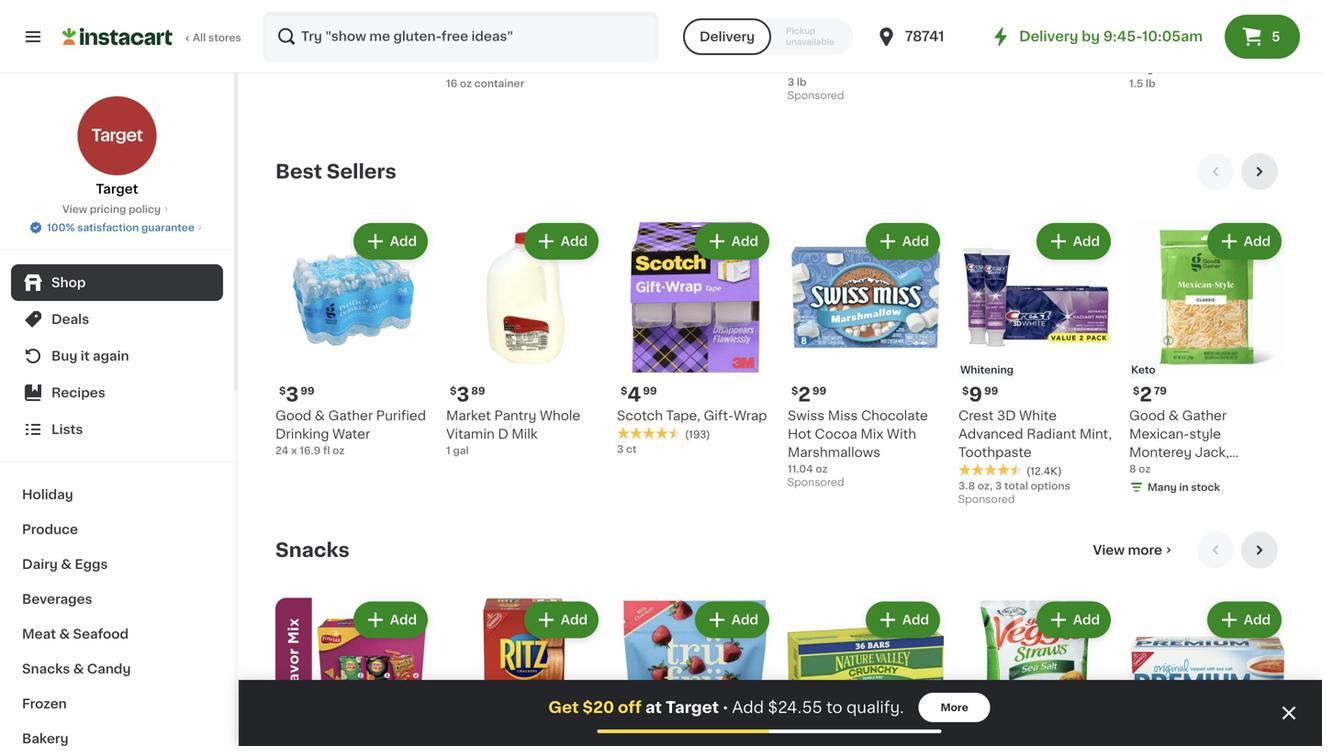 Task type: describe. For each thing, give the bounding box(es) containing it.
(193)
[[685, 430, 711, 440]]

3 right the oz,
[[996, 481, 1002, 491]]

stock
[[1192, 483, 1221, 493]]

sponsored badge image for 9
[[959, 495, 1014, 506]]

beachside
[[446, 42, 515, 55]]

good & gather purified drinking water 24 x 16.9 fl oz
[[276, 410, 426, 456]]

market
[[446, 410, 491, 423]]

monterey
[[1130, 446, 1192, 459]]

bakery
[[22, 733, 69, 746]]

bag
[[1130, 61, 1155, 73]]

3 lb
[[788, 77, 807, 87]]

ct inside group
[[626, 445, 637, 455]]

jack,
[[1196, 446, 1230, 459]]

all stores
[[193, 33, 241, 43]]

99 for crest 3d white advanced radiant mint, toothpaste
[[985, 386, 999, 396]]

view pricing policy
[[62, 204, 161, 214]]

$ inside $ 3 99 $4.69 red seedless grapes bag 1.5 lb
[[1133, 19, 1140, 29]]

beverages link
[[11, 582, 223, 617]]

lemon
[[617, 42, 662, 55]]

$ for good & gather purified drinking water
[[279, 386, 286, 396]]

to
[[827, 700, 843, 716]]

whitening
[[961, 365, 1014, 375]]

$ for scotch tape, gift-wrap
[[621, 386, 628, 396]]

lb inside $ 3 99 $4.69 red seedless grapes bag 1.5 lb
[[1146, 79, 1156, 89]]

$ for good & gather mexican-style monterey jack, cheddar, queso quesadilla & asadero classic cheeses
[[1133, 386, 1140, 396]]

in
[[1180, 483, 1189, 493]]

$ 4 99
[[621, 385, 657, 405]]

delivery for delivery by 9:45-10:05am
[[1020, 30, 1079, 43]]

16
[[446, 79, 458, 89]]

3.8 oz, 3 total options
[[959, 481, 1071, 491]]

(12.4k)
[[1027, 467, 1062, 477]]

off
[[618, 700, 642, 716]]

it
[[81, 350, 90, 363]]

100% satisfaction guarantee button
[[29, 217, 206, 235]]

x
[[291, 446, 297, 456]]

5 for 5 beachside fraises strawberries 16 oz container
[[457, 18, 470, 37]]

fl
[[323, 446, 330, 456]]

view for view pricing policy
[[62, 204, 87, 214]]

gather for drinking
[[328, 410, 373, 423]]

seedless inside 99 $4.69 green seedless grapes
[[1002, 42, 1061, 55]]

product group containing 4
[[617, 220, 773, 457]]

3 down rockit at the top right of the page
[[788, 77, 795, 87]]

qualify.
[[847, 700, 904, 716]]

recipes
[[51, 387, 105, 400]]

lists
[[51, 423, 83, 436]]

0 horizontal spatial target
[[96, 183, 138, 196]]

produce
[[22, 524, 78, 536]]

$ 9 99 for rockit
[[792, 18, 828, 37]]

with
[[887, 428, 917, 441]]

vitamin
[[446, 428, 495, 441]]

snacks & candy link
[[11, 652, 223, 687]]

good for good & gather purified drinking water 24 x 16.9 fl oz
[[276, 410, 312, 423]]

good & gather mexican-style monterey jack, cheddar, queso quesadilla & asadero classic cheeses
[[1130, 410, 1268, 514]]

99 $4.69 green seedless grapes
[[959, 19, 1111, 55]]

(229)
[[856, 62, 883, 73]]

purified
[[376, 410, 426, 423]]

$3.99 original price: $4.69 element for $4.69
[[959, 16, 1115, 39]]

seafood
[[73, 628, 129, 641]]

all stores link
[[62, 11, 242, 62]]

3 up drinking
[[286, 385, 299, 405]]

3.8
[[959, 481, 976, 491]]

1 inside 'market pantry whole vitamin d milk 1 gal'
[[446, 446, 451, 456]]

again
[[93, 350, 129, 363]]

99 for scotch tape, gift-wrap
[[643, 386, 657, 396]]

4
[[628, 385, 641, 405]]

0
[[286, 18, 300, 37]]

all
[[193, 33, 206, 43]]

strawberries
[[446, 61, 528, 73]]

sponsored badge image for 2
[[788, 478, 844, 489]]

classic
[[1130, 502, 1177, 514]]

•
[[723, 701, 729, 715]]

5 button
[[1225, 15, 1301, 59]]

79
[[1154, 386, 1167, 396]]

snacks for snacks & candy
[[22, 663, 70, 676]]

0 horizontal spatial lb
[[797, 77, 807, 87]]

style
[[1190, 428, 1222, 441]]

mexican-
[[1130, 428, 1190, 441]]

& for good & gather mexican-style monterey jack, cheddar, queso quesadilla & asadero classic cheeses
[[1169, 410, 1179, 423]]

wrap
[[734, 410, 767, 423]]

rockit
[[788, 42, 830, 55]]

banana
[[276, 42, 324, 55]]

& up cheeses
[[1201, 483, 1212, 496]]

$4.69 inside 99 $4.69 green seedless grapes
[[1005, 24, 1043, 37]]

frozen
[[22, 698, 67, 711]]

beverages
[[22, 593, 92, 606]]

0 vertical spatial sponsored badge image
[[788, 91, 844, 101]]

dairy & eggs
[[22, 558, 108, 571]]

$ for swiss miss chocolate hot cocoa mix with marshmallows
[[792, 386, 799, 396]]

cheddar,
[[1130, 465, 1188, 478]]

many
[[1148, 483, 1177, 493]]

total
[[1005, 481, 1029, 491]]

oz right 8
[[1139, 464, 1151, 474]]

$3.99 original price: $4.69 element for 3
[[1130, 16, 1286, 39]]

3 inside $ 3 99 $4.69 red seedless grapes bag 1.5 lb
[[1140, 18, 1153, 37]]

asadero
[[1215, 483, 1268, 496]]

0 vertical spatial 89
[[643, 19, 657, 29]]

8 oz
[[1130, 464, 1151, 474]]

queso
[[1192, 465, 1234, 478]]

miss
[[828, 410, 858, 423]]

cocoa
[[815, 428, 858, 441]]

eggs
[[75, 558, 108, 571]]

gift-
[[704, 410, 734, 423]]

candy
[[87, 663, 131, 676]]

grapes inside 99 $4.69 green seedless grapes
[[1064, 42, 1111, 55]]

3d
[[998, 410, 1016, 423]]

snacks & candy
[[22, 663, 131, 676]]



Task type: locate. For each thing, give the bounding box(es) containing it.
0 horizontal spatial view
[[62, 204, 87, 214]]

0 horizontal spatial 1
[[276, 60, 280, 70]]

oz down marshmallows
[[816, 464, 828, 474]]

0 horizontal spatial gather
[[328, 410, 373, 423]]

$ inside $ 4 99
[[621, 386, 628, 396]]

3 up red at the top
[[1140, 18, 1153, 37]]

9 up rockit at the top right of the page
[[799, 18, 812, 37]]

sponsored badge image down 3 lb
[[788, 91, 844, 101]]

sponsored badge image
[[788, 91, 844, 101], [788, 478, 844, 489], [959, 495, 1014, 506]]

treatment tracker modal dialog
[[239, 681, 1323, 747]]

target left •
[[666, 700, 719, 716]]

1 vertical spatial target
[[666, 700, 719, 716]]

0 vertical spatial ct
[[282, 60, 293, 70]]

more
[[941, 703, 969, 713]]

$3.99 original price: $4.69 element
[[959, 16, 1115, 39], [1130, 16, 1286, 39]]

5 inside 5 button
[[1272, 30, 1281, 43]]

$4.69 inside $ 3 99 $4.69 red seedless grapes bag 1.5 lb
[[1176, 24, 1214, 37]]

1 horizontal spatial grapes
[[1222, 42, 1269, 55]]

ct
[[282, 60, 293, 70], [626, 445, 637, 455]]

oz right 16
[[460, 79, 472, 89]]

$ 3 99
[[279, 385, 315, 405]]

$ for crest 3d white advanced radiant mint, toothpaste
[[963, 386, 969, 396]]

drinking
[[276, 428, 329, 441]]

view
[[62, 204, 87, 214], [1094, 544, 1125, 557]]

tape,
[[666, 410, 701, 423]]

$ 9 99
[[792, 18, 828, 37], [963, 385, 999, 405]]

view for view more
[[1094, 544, 1125, 557]]

Search field
[[265, 13, 658, 61]]

by
[[1082, 30, 1100, 43]]

99 up drinking
[[301, 386, 315, 396]]

1
[[276, 60, 280, 70], [446, 446, 451, 456]]

& inside snacks & candy link
[[73, 663, 84, 676]]

2 for good & gather mexican-style monterey jack, cheddar, queso quesadilla & asadero classic cheeses
[[1140, 385, 1153, 405]]

& inside "dairy & eggs" link
[[61, 558, 72, 571]]

$ up rockit at the top right of the page
[[792, 19, 799, 29]]

5 up 'beachside'
[[457, 18, 470, 37]]

at
[[646, 700, 662, 716]]

0 vertical spatial item carousel region
[[276, 153, 1286, 518]]

1 down banana
[[276, 60, 280, 70]]

89 up lemon
[[643, 19, 657, 29]]

ct down scotch
[[626, 445, 637, 455]]

$3.99 original price: $4.69 element up green
[[959, 16, 1115, 39]]

99 up 10:05am
[[1155, 19, 1169, 29]]

gather inside good & gather mexican-style monterey jack, cheddar, queso quesadilla & asadero classic cheeses
[[1183, 410, 1227, 423]]

grapes
[[1064, 42, 1111, 55], [1222, 42, 1269, 55]]

0 horizontal spatial ct
[[282, 60, 293, 70]]

mix
[[861, 428, 884, 441]]

0 horizontal spatial grapes
[[1064, 42, 1111, 55]]

1 good from the left
[[276, 410, 312, 423]]

2 $4.69 from the left
[[1176, 24, 1214, 37]]

0 horizontal spatial $3.99 original price: $4.69 element
[[959, 16, 1115, 39]]

99 up swiss
[[813, 386, 827, 396]]

99 inside 99 $4.69 green seedless grapes
[[984, 19, 998, 29]]

$3.99 original price: $4.69 element containing $4.69
[[959, 16, 1115, 39]]

delivery button
[[683, 18, 772, 55]]

99 inside $ 3 99 $4.69 red seedless grapes bag 1.5 lb
[[1155, 19, 1169, 29]]

24
[[276, 446, 289, 456]]

view more button
[[1086, 532, 1183, 569]]

$ inside $ 2 79
[[1133, 386, 1140, 396]]

lb down rockit at the top right of the page
[[797, 77, 807, 87]]

None search field
[[263, 11, 660, 62]]

$ 3 89
[[450, 385, 485, 405]]

0 horizontal spatial 9
[[799, 18, 812, 37]]

99 for swiss miss chocolate hot cocoa mix with marshmallows
[[813, 386, 827, 396]]

& right the meat
[[59, 628, 70, 641]]

lb right 1.5 at the right top of the page
[[1146, 79, 1156, 89]]

gather up water
[[328, 410, 373, 423]]

0 horizontal spatial snacks
[[22, 663, 70, 676]]

2 good from the left
[[1130, 410, 1166, 423]]

3 down scotch
[[617, 445, 624, 455]]

good for good & gather mexican-style monterey jack, cheddar, queso quesadilla & asadero classic cheeses
[[1130, 410, 1166, 423]]

fraises
[[518, 42, 564, 55]]

snacks
[[276, 541, 350, 560], [22, 663, 70, 676]]

$3.99 original price: $4.69 element containing 3
[[1130, 16, 1286, 39]]

1 seedless from the left
[[1002, 42, 1061, 55]]

5 for 5
[[1272, 30, 1281, 43]]

1 inside $ 0 banana 1 ct
[[276, 60, 280, 70]]

2 vertical spatial sponsored badge image
[[959, 495, 1014, 506]]

99 up green
[[984, 19, 998, 29]]

1 horizontal spatial $3.99 original price: $4.69 element
[[1130, 16, 1286, 39]]

good inside good & gather purified drinking water 24 x 16.9 fl oz
[[276, 410, 312, 423]]

2 for swiss miss chocolate hot cocoa mix with marshmallows
[[799, 385, 811, 405]]

$ up crest
[[963, 386, 969, 396]]

meat & seafood
[[22, 628, 129, 641]]

view pricing policy link
[[62, 202, 172, 217]]

1 horizontal spatial 2
[[1140, 385, 1153, 405]]

& inside good & gather purified drinking water 24 x 16.9 fl oz
[[315, 410, 325, 423]]

& left candy at the left of page
[[73, 663, 84, 676]]

d
[[498, 428, 509, 441]]

service type group
[[683, 18, 854, 55]]

item carousel region containing snacks
[[276, 532, 1286, 747]]

1 horizontal spatial 1
[[446, 446, 451, 456]]

16.9
[[300, 446, 321, 456]]

89 up market
[[471, 386, 485, 396]]

& for snacks & candy
[[73, 663, 84, 676]]

1 horizontal spatial 89
[[643, 19, 657, 29]]

add inside treatment tracker modal dialog
[[732, 700, 764, 716]]

oz
[[460, 79, 472, 89], [333, 446, 345, 456], [816, 464, 828, 474], [1139, 464, 1151, 474]]

5 inside 5 beachside fraises strawberries 16 oz container
[[457, 18, 470, 37]]

$ 9 99 up rockit at the top right of the page
[[792, 18, 828, 37]]

$ up market
[[450, 386, 457, 396]]

rockit apple
[[788, 42, 870, 55]]

2 item carousel region from the top
[[276, 532, 1286, 747]]

snacks inside item carousel region
[[276, 541, 350, 560]]

view inside popup button
[[1094, 544, 1125, 557]]

& left the eggs
[[61, 558, 72, 571]]

view up 100%
[[62, 204, 87, 214]]

99 for rockit apple
[[814, 19, 828, 29]]

item carousel region
[[276, 153, 1286, 518], [276, 532, 1286, 747]]

lists link
[[11, 412, 223, 448]]

3 up market
[[457, 385, 470, 405]]

0 vertical spatial 1
[[276, 60, 280, 70]]

99 for good & gather purified drinking water
[[301, 386, 315, 396]]

1 horizontal spatial 5
[[1272, 30, 1281, 43]]

target up view pricing policy link
[[96, 183, 138, 196]]

best
[[276, 162, 322, 181]]

frozen link
[[11, 687, 223, 722]]

& for meat & seafood
[[59, 628, 70, 641]]

ct down banana
[[282, 60, 293, 70]]

2 2 from the left
[[1140, 385, 1153, 405]]

1 $4.69 from the left
[[1005, 24, 1043, 37]]

5 right $ 3 99 $4.69 red seedless grapes bag 1.5 lb
[[1272, 30, 1281, 43]]

market pantry whole vitamin d milk 1 gal
[[446, 410, 581, 456]]

1 horizontal spatial delivery
[[1020, 30, 1079, 43]]

1 horizontal spatial view
[[1094, 544, 1125, 557]]

99 right 4
[[643, 386, 657, 396]]

9 up crest
[[969, 385, 983, 405]]

oz right fl
[[333, 446, 345, 456]]

1 left the gal
[[446, 446, 451, 456]]

$ 9 99 for crest
[[963, 385, 999, 405]]

ct inside $ 0 banana 1 ct
[[282, 60, 293, 70]]

1 gather from the left
[[328, 410, 373, 423]]

2 $3.99 original price: $4.69 element from the left
[[1130, 16, 1286, 39]]

oz inside 5 beachside fraises strawberries 16 oz container
[[460, 79, 472, 89]]

0 horizontal spatial seedless
[[1002, 42, 1061, 55]]

advanced
[[959, 428, 1024, 441]]

target inside treatment tracker modal dialog
[[666, 700, 719, 716]]

9:45-
[[1104, 30, 1143, 43]]

gather inside good & gather purified drinking water 24 x 16.9 fl oz
[[328, 410, 373, 423]]

seedless right green
[[1002, 42, 1061, 55]]

$ up drinking
[[279, 386, 286, 396]]

quesadilla
[[1130, 483, 1198, 496]]

chocolate
[[862, 410, 928, 423]]

delivery left rockit at the top right of the page
[[700, 30, 755, 43]]

0 horizontal spatial 5
[[457, 18, 470, 37]]

shop link
[[11, 265, 223, 301]]

$4.69 left 5 button
[[1176, 24, 1214, 37]]

1 horizontal spatial ct
[[626, 445, 637, 455]]

target logo image
[[77, 96, 158, 176]]

2 grapes from the left
[[1222, 42, 1269, 55]]

dairy & eggs link
[[11, 547, 223, 582]]

0 vertical spatial snacks
[[276, 541, 350, 560]]

99 inside $ 3 99
[[301, 386, 315, 396]]

1 vertical spatial 1
[[446, 446, 451, 456]]

delivery left by
[[1020, 30, 1079, 43]]

target link
[[77, 96, 158, 198]]

$ 3 99 $4.69 red seedless grapes bag 1.5 lb
[[1130, 18, 1269, 89]]

0 vertical spatial $ 9 99
[[792, 18, 828, 37]]

best sellers
[[276, 162, 397, 181]]

good inside good & gather mexican-style monterey jack, cheddar, queso quesadilla & asadero classic cheeses
[[1130, 410, 1166, 423]]

recipes link
[[11, 375, 223, 412]]

shop
[[51, 276, 86, 289]]

options
[[1031, 481, 1071, 491]]

1 vertical spatial sponsored badge image
[[788, 478, 844, 489]]

red
[[1130, 42, 1156, 55]]

item carousel region containing best sellers
[[276, 153, 1286, 518]]

sponsored badge image down the oz,
[[959, 495, 1014, 506]]

1 $3.99 original price: $4.69 element from the left
[[959, 16, 1115, 39]]

grapes inside $ 3 99 $4.69 red seedless grapes bag 1.5 lb
[[1222, 42, 1269, 55]]

delivery by 9:45-10:05am link
[[990, 26, 1203, 48]]

delivery by 9:45-10:05am
[[1020, 30, 1203, 43]]

1 horizontal spatial target
[[666, 700, 719, 716]]

$4.69
[[1005, 24, 1043, 37], [1176, 24, 1214, 37]]

$ 9 99 inside item carousel region
[[963, 385, 999, 405]]

99 inside $ 4 99
[[643, 386, 657, 396]]

seedless inside $ 3 99 $4.69 red seedless grapes bag 1.5 lb
[[1159, 42, 1218, 55]]

$ inside $ 3 89
[[450, 386, 457, 396]]

swiss miss chocolate hot cocoa mix with marshmallows 11.04 oz
[[788, 410, 928, 474]]

2
[[799, 385, 811, 405], [1140, 385, 1153, 405]]

0 horizontal spatial $ 9 99
[[792, 18, 828, 37]]

dairy
[[22, 558, 58, 571]]

1 vertical spatial $ 9 99
[[963, 385, 999, 405]]

$ inside $ 3 99
[[279, 386, 286, 396]]

stores
[[208, 33, 241, 43]]

$24.55
[[768, 700, 823, 716]]

instacart logo image
[[62, 26, 173, 48]]

1 horizontal spatial seedless
[[1159, 42, 1218, 55]]

99 up "rockit apple"
[[814, 19, 828, 29]]

& up mexican-
[[1169, 410, 1179, 423]]

2 seedless from the left
[[1159, 42, 1218, 55]]

oz inside swiss miss chocolate hot cocoa mix with marshmallows 11.04 oz
[[816, 464, 828, 474]]

& inside meat & seafood link
[[59, 628, 70, 641]]

toothpaste
[[959, 446, 1032, 459]]

guarantee
[[141, 223, 195, 233]]

78741 button
[[876, 11, 986, 62]]

$ 9 99 up crest
[[963, 385, 999, 405]]

$ up banana
[[279, 19, 286, 29]]

add button
[[355, 225, 426, 258], [526, 225, 597, 258], [697, 225, 768, 258], [868, 225, 939, 258], [1039, 225, 1110, 258], [1210, 225, 1280, 258], [355, 604, 426, 637], [526, 604, 597, 637], [697, 604, 768, 637], [868, 604, 939, 637], [1039, 604, 1110, 637], [1210, 604, 1280, 637]]

9 for crest
[[969, 385, 983, 405]]

1 vertical spatial ct
[[626, 445, 637, 455]]

& for dairy & eggs
[[61, 558, 72, 571]]

$ inside '$ 2 99'
[[792, 386, 799, 396]]

1 vertical spatial 89
[[471, 386, 485, 396]]

view left more at the bottom right
[[1094, 544, 1125, 557]]

99 inside '$ 2 99'
[[813, 386, 827, 396]]

$ 2 79
[[1133, 385, 1167, 405]]

scotch
[[617, 410, 663, 423]]

swiss
[[788, 410, 825, 423]]

2 left 79
[[1140, 385, 1153, 405]]

gather for style
[[1183, 410, 1227, 423]]

$ down keto
[[1133, 386, 1140, 396]]

sponsored badge image down 11.04 on the right of page
[[788, 478, 844, 489]]

1 horizontal spatial $ 9 99
[[963, 385, 999, 405]]

1.5
[[1130, 79, 1144, 89]]

2 gather from the left
[[1183, 410, 1227, 423]]

snacks for snacks
[[276, 541, 350, 560]]

0 horizontal spatial 89
[[471, 386, 485, 396]]

0 vertical spatial target
[[96, 183, 138, 196]]

deals
[[51, 313, 89, 326]]

1 vertical spatial snacks
[[22, 663, 70, 676]]

policy
[[129, 204, 161, 214]]

1 vertical spatial item carousel region
[[276, 532, 1286, 747]]

1 horizontal spatial gather
[[1183, 410, 1227, 423]]

good up drinking
[[276, 410, 312, 423]]

$ for rockit apple
[[792, 19, 799, 29]]

radiant
[[1027, 428, 1077, 441]]

9 for rockit
[[799, 18, 812, 37]]

seedless right red at the top
[[1159, 42, 1218, 55]]

$ for market pantry whole vitamin d milk
[[450, 386, 457, 396]]

0 horizontal spatial 2
[[799, 385, 811, 405]]

0 horizontal spatial delivery
[[700, 30, 755, 43]]

& for good & gather purified drinking water 24 x 16.9 fl oz
[[315, 410, 325, 423]]

delivery for delivery
[[700, 30, 755, 43]]

hot
[[788, 428, 812, 441]]

0 vertical spatial 9
[[799, 18, 812, 37]]

delivery inside button
[[700, 30, 755, 43]]

0 horizontal spatial $4.69
[[1005, 24, 1043, 37]]

good down $ 2 79
[[1130, 410, 1166, 423]]

& up drinking
[[315, 410, 325, 423]]

holiday
[[22, 489, 73, 502]]

1 horizontal spatial $4.69
[[1176, 24, 1214, 37]]

container
[[475, 79, 525, 89]]

0 vertical spatial view
[[62, 204, 87, 214]]

$ up swiss
[[792, 386, 799, 396]]

view more
[[1094, 544, 1163, 557]]

1 item carousel region from the top
[[276, 153, 1286, 518]]

1 horizontal spatial 9
[[969, 385, 983, 405]]

1 horizontal spatial good
[[1130, 410, 1166, 423]]

89 inside $ 3 89
[[471, 386, 485, 396]]

add
[[390, 235, 417, 248], [561, 235, 588, 248], [732, 235, 759, 248], [903, 235, 930, 248], [1074, 235, 1100, 248], [1244, 235, 1271, 248], [390, 614, 417, 627], [561, 614, 588, 627], [732, 614, 759, 627], [903, 614, 930, 627], [1074, 614, 1100, 627], [1244, 614, 1271, 627], [732, 700, 764, 716]]

2 up swiss
[[799, 385, 811, 405]]

1 vertical spatial view
[[1094, 544, 1125, 557]]

1 horizontal spatial snacks
[[276, 541, 350, 560]]

1 horizontal spatial lb
[[1146, 79, 1156, 89]]

target
[[96, 183, 138, 196], [666, 700, 719, 716]]

100% satisfaction guarantee
[[47, 223, 195, 233]]

mint,
[[1080, 428, 1112, 441]]

oz,
[[978, 481, 993, 491]]

1 grapes from the left
[[1064, 42, 1111, 55]]

pricing
[[90, 204, 126, 214]]

oz inside good & gather purified drinking water 24 x 16.9 fl oz
[[333, 446, 345, 456]]

5
[[457, 18, 470, 37], [1272, 30, 1281, 43]]

buy it again link
[[11, 338, 223, 375]]

crest
[[959, 410, 994, 423]]

$3.99 original price: $4.69 element up red at the top
[[1130, 16, 1286, 39]]

$ up scotch
[[621, 386, 628, 396]]

1 vertical spatial 9
[[969, 385, 983, 405]]

1 2 from the left
[[799, 385, 811, 405]]

good
[[276, 410, 312, 423], [1130, 410, 1166, 423]]

99 down whitening
[[985, 386, 999, 396]]

gal
[[453, 446, 469, 456]]

gather up the style
[[1183, 410, 1227, 423]]

product group
[[788, 0, 944, 106], [276, 220, 432, 458], [446, 220, 603, 458], [617, 220, 773, 457], [788, 220, 944, 493], [959, 220, 1115, 510], [1130, 220, 1286, 514], [276, 598, 432, 747], [446, 598, 603, 747], [617, 598, 773, 747], [788, 598, 944, 747], [959, 598, 1115, 747], [1130, 598, 1286, 747]]

$ inside $ 0 banana 1 ct
[[279, 19, 286, 29]]

$ up 9:45- at the top of the page
[[1133, 19, 1140, 29]]

0 horizontal spatial good
[[276, 410, 312, 423]]

$4.69 left by
[[1005, 24, 1043, 37]]



Task type: vqa. For each thing, say whether or not it's contained in the screenshot.
$ 2 99
yes



